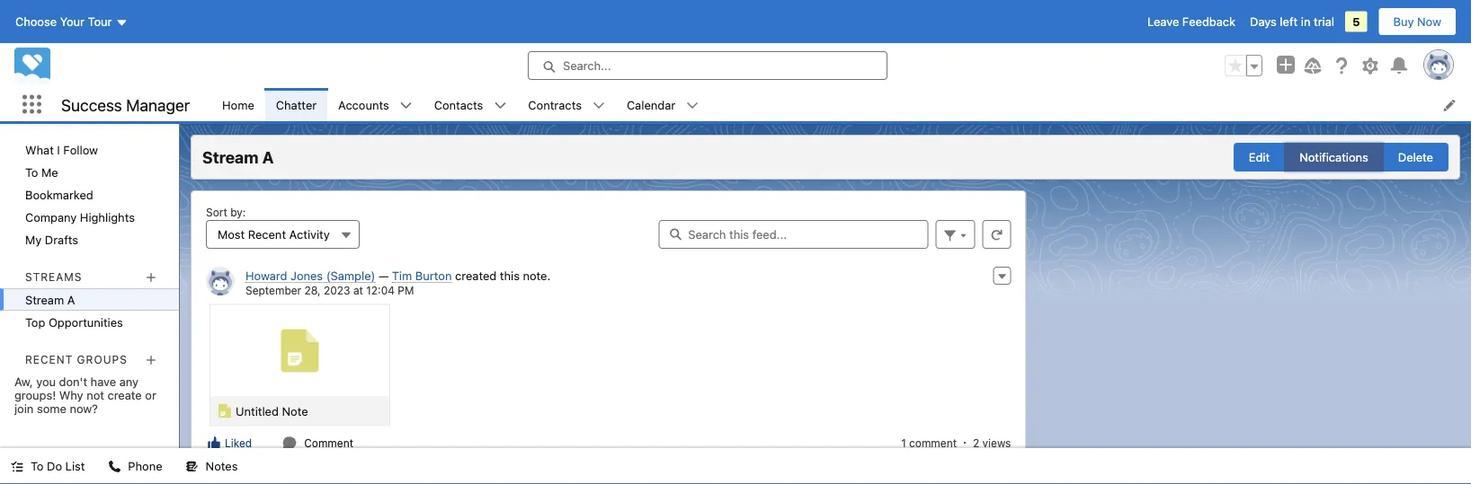 Task type: describe. For each thing, give the bounding box(es) containing it.
text default image inside comment button
[[283, 436, 297, 451]]

note
[[282, 405, 308, 418]]

you
[[36, 375, 56, 389]]

stream for stream a
[[202, 148, 259, 167]]

contacts link
[[423, 88, 494, 121]]

notes button
[[175, 449, 249, 485]]

company
[[25, 211, 77, 224]]

untitled note
[[236, 405, 308, 418]]

1 comment status
[[902, 435, 973, 452]]

notes
[[206, 460, 238, 474]]

(sample)
[[326, 269, 376, 282]]

do
[[47, 460, 62, 474]]

text default image for to do list button
[[11, 461, 23, 474]]

liked
[[225, 437, 252, 450]]

stream a
[[202, 148, 274, 167]]

contacts
[[434, 98, 483, 112]]

contacts list item
[[423, 88, 518, 121]]

my
[[25, 233, 42, 246]]

edit
[[1249, 151, 1270, 164]]

bookmarked link
[[0, 184, 179, 206]]

top
[[25, 316, 45, 329]]

tour
[[88, 15, 112, 28]]

howard jones (sample) — tim burton created this note. september 28, 2023 at 12:04 pm
[[246, 269, 551, 297]]

comment button
[[282, 435, 354, 452]]

success manager
[[61, 95, 190, 114]]

buy
[[1394, 15, 1415, 28]]

days
[[1250, 15, 1277, 28]]

howard jones (sample) link
[[246, 269, 376, 283]]

stream a link
[[0, 289, 179, 311]]

most recent activity
[[218, 228, 330, 242]]

i
[[57, 143, 60, 157]]

by:
[[230, 206, 246, 219]]

this
[[500, 269, 520, 282]]

search... button
[[528, 51, 888, 80]]

my drafts link
[[0, 228, 179, 251]]

sort by:
[[206, 206, 246, 219]]

pm
[[398, 285, 414, 297]]

me
[[41, 166, 58, 179]]

sort
[[206, 206, 227, 219]]

delete
[[1399, 151, 1434, 164]]

highlights
[[80, 211, 135, 224]]

chatter
[[276, 98, 317, 112]]

edit button
[[1234, 143, 1286, 172]]

september 28, 2023 at 12:04 pm link
[[246, 285, 414, 297]]

leave
[[1148, 15, 1180, 28]]

created
[[455, 269, 497, 282]]

leave feedback
[[1148, 15, 1236, 28]]

choose your tour
[[15, 15, 112, 28]]

accounts
[[338, 98, 389, 112]]

accounts list item
[[328, 88, 423, 121]]

buy now button
[[1379, 7, 1457, 36]]

to me link
[[0, 161, 179, 184]]

1 comment
[[902, 437, 957, 450]]

success
[[61, 95, 122, 114]]

list
[[65, 460, 85, 474]]

search...
[[563, 59, 611, 72]]

recent groups
[[25, 354, 128, 366]]

home link
[[211, 88, 265, 121]]

contracts list item
[[518, 88, 616, 121]]

28,
[[305, 285, 321, 297]]

in
[[1302, 15, 1311, 28]]

views
[[983, 437, 1011, 450]]

stream for stream a top opportunities
[[25, 293, 64, 307]]

leave feedback link
[[1148, 15, 1236, 28]]

howard
[[246, 269, 287, 282]]



Task type: locate. For each thing, give the bounding box(es) containing it.
stream up top
[[25, 293, 64, 307]]

text default image inside phone button
[[108, 461, 121, 474]]

text default image right the contacts on the left
[[494, 99, 507, 112]]

contracts
[[528, 98, 582, 112]]

a for stream a top opportunities
[[67, 293, 75, 307]]

recent groups link
[[25, 354, 128, 366]]

text default image left do at bottom
[[11, 461, 23, 474]]

text default image left notes
[[186, 461, 198, 474]]

some
[[37, 402, 66, 416]]

text default image down "note"
[[283, 436, 297, 451]]

text default image inside 'accounts' list item
[[400, 99, 413, 112]]

streams link
[[25, 271, 82, 283]]

now?
[[70, 402, 98, 416]]

now
[[1418, 15, 1442, 28]]

to inside what i follow to me bookmarked company highlights my drafts
[[25, 166, 38, 179]]

calendar
[[627, 98, 676, 112]]

0 vertical spatial a
[[262, 148, 274, 167]]

liked button
[[206, 435, 253, 452]]

choose your tour button
[[14, 7, 129, 36]]

at
[[353, 285, 363, 297]]

a up opportunities
[[67, 293, 75, 307]]

text default image down search...
[[593, 99, 605, 112]]

notifications
[[1300, 151, 1369, 164]]

left
[[1280, 15, 1298, 28]]

to left do at bottom
[[31, 460, 44, 474]]

any
[[119, 375, 139, 389]]

buy now
[[1394, 15, 1442, 28]]

calendar list item
[[616, 88, 710, 121]]

streams
[[25, 271, 82, 283]]

0 vertical spatial stream
[[202, 148, 259, 167]]

0 vertical spatial group
[[1225, 55, 1263, 76]]

5
[[1353, 15, 1361, 28]]

text default image
[[400, 99, 413, 112], [593, 99, 605, 112], [687, 99, 699, 112], [186, 461, 198, 474]]

don't
[[59, 375, 87, 389]]

12:04
[[366, 285, 395, 297]]

what i follow to me bookmarked company highlights my drafts
[[25, 143, 135, 246]]

text default image inside notes button
[[186, 461, 198, 474]]

to do list button
[[0, 449, 96, 485]]

a
[[262, 148, 274, 167], [67, 293, 75, 307]]

aw,
[[14, 375, 33, 389]]

bookmarked
[[25, 188, 93, 202]]

group containing edit
[[1234, 143, 1449, 172]]

delete button
[[1383, 143, 1449, 172]]

contracts link
[[518, 88, 593, 121]]

1
[[902, 437, 907, 450]]

0 horizontal spatial a
[[67, 293, 75, 307]]

text default image left phone
[[108, 461, 121, 474]]

home
[[222, 98, 254, 112]]

list
[[211, 88, 1472, 121]]

notifications button
[[1285, 143, 1384, 172]]

—
[[379, 269, 389, 282]]

september
[[246, 285, 302, 297]]

feedback
[[1183, 15, 1236, 28]]

trial
[[1314, 15, 1335, 28]]

what i follow link
[[0, 139, 179, 161]]

aw, you don't have any groups!
[[14, 375, 139, 402]]

text default image for calendar
[[687, 99, 699, 112]]

tim burton, september 28, 2023 at 12:04 pm element
[[199, 260, 1019, 459]]

drafts
[[45, 233, 78, 246]]

text default image inside to do list button
[[11, 461, 23, 474]]

comment
[[304, 437, 354, 450]]

text default image right accounts
[[400, 99, 413, 112]]

follow
[[63, 143, 98, 157]]

stream a top opportunities
[[25, 293, 123, 329]]

accounts link
[[328, 88, 400, 121]]

2
[[973, 437, 980, 450]]

activity
[[289, 228, 330, 242]]

1 horizontal spatial a
[[262, 148, 274, 167]]

text default image inside contacts list item
[[494, 99, 507, 112]]

stream
[[202, 148, 259, 167], [25, 293, 64, 307]]

phone button
[[98, 449, 173, 485]]

2 views
[[973, 437, 1011, 450]]

text default image for liked button
[[207, 436, 221, 451]]

note.
[[523, 269, 551, 282]]

text default image
[[494, 99, 507, 112], [207, 436, 221, 451], [283, 436, 297, 451], [11, 461, 23, 474], [108, 461, 121, 474]]

Sort by: button
[[206, 220, 360, 249]]

1 horizontal spatial stream
[[202, 148, 259, 167]]

why
[[59, 389, 83, 402]]

text default image for phone button
[[108, 461, 121, 474]]

to inside button
[[31, 460, 44, 474]]

text default image left the liked
[[207, 436, 221, 451]]

1 vertical spatial to
[[31, 460, 44, 474]]

recent right most
[[248, 228, 286, 242]]

opportunities
[[49, 316, 123, 329]]

text default image for contracts
[[593, 99, 605, 112]]

a for stream a
[[262, 148, 274, 167]]

text default image inside calendar list item
[[687, 99, 699, 112]]

tim burton image
[[206, 267, 235, 296]]

why not create or join some now?
[[14, 389, 156, 416]]

text default image right calendar
[[687, 99, 699, 112]]

top opportunities link
[[0, 311, 179, 334]]

calendar link
[[616, 88, 687, 121]]

text default image inside liked button
[[207, 436, 221, 451]]

comment
[[910, 437, 957, 450]]

0 vertical spatial recent
[[248, 228, 286, 242]]

or
[[145, 389, 156, 402]]

1 vertical spatial a
[[67, 293, 75, 307]]

phone
[[128, 460, 162, 474]]

groups
[[77, 354, 128, 366]]

what
[[25, 143, 54, 157]]

recent up 'you'
[[25, 354, 73, 366]]

0 horizontal spatial stream
[[25, 293, 64, 307]]

a inside stream a top opportunities
[[67, 293, 75, 307]]

Search this feed... search field
[[659, 220, 929, 249]]

0 vertical spatial to
[[25, 166, 38, 179]]

1 vertical spatial recent
[[25, 354, 73, 366]]

list containing home
[[211, 88, 1472, 121]]

join
[[14, 402, 34, 416]]

days left in trial
[[1250, 15, 1335, 28]]

untitled
[[236, 405, 279, 418]]

1 vertical spatial stream
[[25, 293, 64, 307]]

text default image for accounts
[[400, 99, 413, 112]]

group
[[1225, 55, 1263, 76], [1234, 143, 1449, 172]]

jones
[[291, 269, 323, 282]]

manager
[[126, 95, 190, 114]]

a down chatter link
[[262, 148, 274, 167]]

most
[[218, 228, 245, 242]]

to left the me
[[25, 166, 38, 179]]

recent inside button
[[248, 228, 286, 242]]

0 horizontal spatial recent
[[25, 354, 73, 366]]

1 horizontal spatial recent
[[248, 228, 286, 242]]

text default image inside contracts list item
[[593, 99, 605, 112]]

stream inside stream a top opportunities
[[25, 293, 64, 307]]

burton
[[415, 269, 452, 282]]

chatter link
[[265, 88, 328, 121]]

create
[[108, 389, 142, 402]]

1 vertical spatial group
[[1234, 143, 1449, 172]]

to do list
[[31, 460, 85, 474]]

stream down home link
[[202, 148, 259, 167]]



Task type: vqa. For each thing, say whether or not it's contained in the screenshot.
GEOFF MINOR (SAMPLE) link
no



